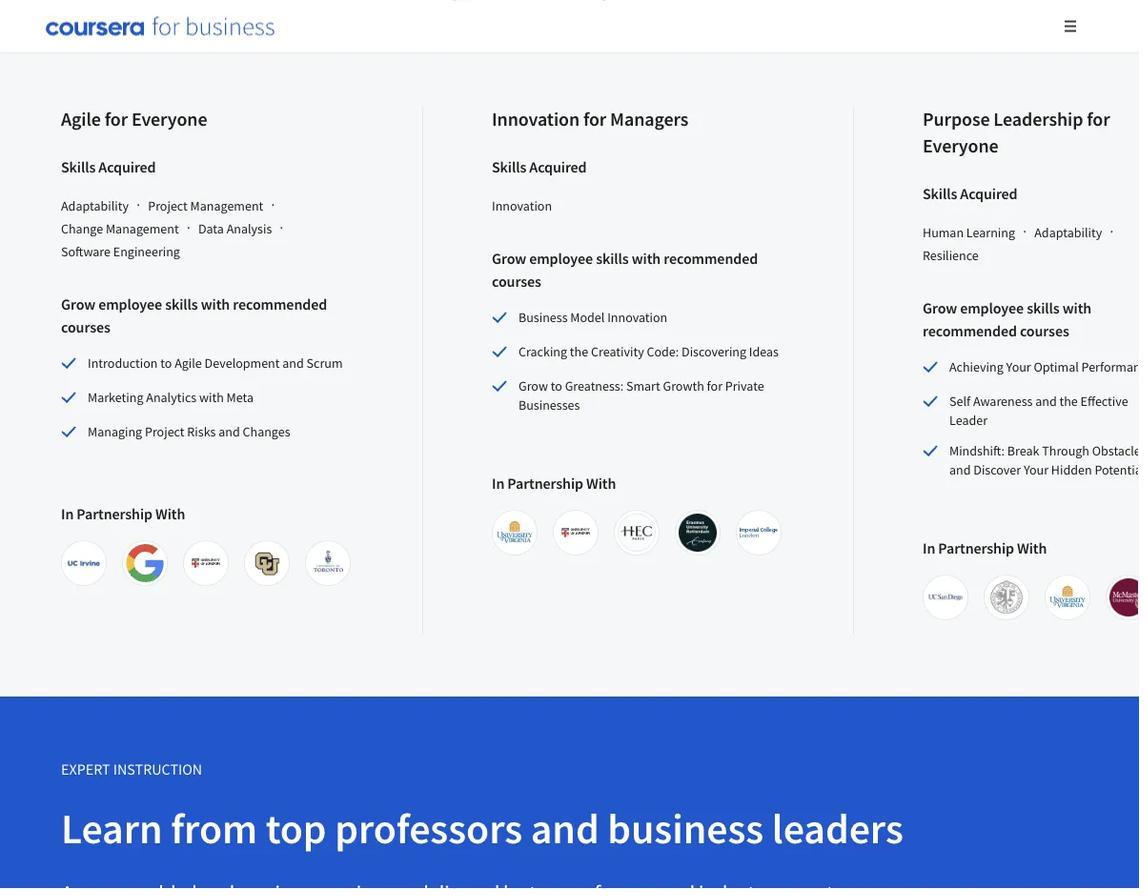 Task type: locate. For each thing, give the bounding box(es) containing it.
break
[[1007, 442, 1039, 459]]

skills up change
[[61, 157, 96, 176]]

2 vertical spatial partnership
[[938, 538, 1014, 557]]

1 horizontal spatial to
[[551, 377, 562, 394]]

employee for innovation
[[529, 249, 593, 268]]

0 vertical spatial adaptability
[[61, 197, 129, 214]]

1 vertical spatial with
[[155, 504, 185, 523]]

with for agile for everyone
[[155, 504, 185, 523]]

purpose leadership for everyone
[[923, 107, 1110, 158]]

0 vertical spatial in partnership with
[[492, 474, 616, 493]]

management up data
[[190, 197, 263, 214]]

grow up business
[[492, 249, 526, 268]]

partnership for innovation for managers
[[507, 474, 583, 493]]

0 horizontal spatial employee
[[98, 294, 162, 313]]

courses up introduction
[[61, 317, 110, 336]]

image 220 image
[[557, 514, 595, 552], [187, 544, 225, 582]]

university of geneva image
[[988, 578, 1026, 617]]

1 lead from the left
[[69, 7, 100, 26]]

2 horizontal spatial in partnership with
[[923, 538, 1047, 557]]

1 vertical spatial to
[[551, 377, 562, 394]]

2 horizontal spatial grow employee skills with recommended courses
[[923, 298, 1092, 340]]

performan
[[1082, 358, 1139, 375]]

lead
[[69, 7, 100, 26], [193, 7, 224, 26]]

1 vertical spatial image 198 image
[[1049, 578, 1087, 617]]

learn from top professors and business leaders
[[61, 801, 903, 854]]

2 horizontal spatial in
[[923, 538, 935, 557]]

skills up human
[[923, 184, 957, 203]]

grow employee skills with recommended courses for innovation for managers
[[492, 249, 758, 291]]

skills down innovation for managers
[[492, 157, 526, 176]]

2 horizontal spatial courses
[[1020, 321, 1069, 340]]

1 vertical spatial the
[[1060, 392, 1078, 410]]

skills down engineering
[[165, 294, 198, 313]]

project up data analysis software engineering
[[148, 197, 188, 214]]

skills acquired down agile for everyone
[[61, 157, 156, 176]]

acquired
[[98, 157, 156, 176], [529, 157, 587, 176], [960, 184, 1018, 203]]

2 vertical spatial in partnership with
[[923, 538, 1047, 557]]

0 horizontal spatial skills
[[165, 294, 198, 313]]

adaptability up change
[[61, 197, 129, 214]]

marketing
[[88, 389, 143, 406]]

1 horizontal spatial everyone
[[923, 134, 999, 158]]

in partnership with
[[492, 474, 616, 493], [61, 504, 185, 523], [923, 538, 1047, 557]]

skills acquired for agile
[[61, 157, 156, 176]]

1 horizontal spatial the
[[1060, 392, 1078, 410]]

the left effective
[[1060, 392, 1078, 410]]

adaptability inside adaptability resilience
[[1035, 224, 1102, 241]]

0 vertical spatial partnership
[[507, 474, 583, 493]]

1 horizontal spatial courses
[[492, 271, 541, 291]]

expert instruction
[[61, 759, 202, 779]]

lead inside button
[[193, 7, 224, 26]]

partnership up university of geneva image on the bottom right of page
[[938, 538, 1014, 557]]

skills up achieving your optimal performan
[[1027, 298, 1060, 317]]

partnership
[[507, 474, 583, 493], [77, 504, 152, 523], [938, 538, 1014, 557]]

1 vertical spatial in
[[61, 504, 74, 523]]

in partnership with down businesses
[[492, 474, 616, 493]]

1 vertical spatial innovation
[[492, 197, 552, 214]]

to for grow
[[551, 377, 562, 394]]

courses for innovation for managers
[[492, 271, 541, 291]]

university of toronto image
[[309, 544, 347, 582]]

with for purpose leadership for everyone
[[1063, 298, 1092, 317]]

1 horizontal spatial grow employee skills with recommended courses
[[492, 249, 758, 291]]

2 lead from the left
[[193, 7, 224, 26]]

grow employee skills with recommended courses for agile for everyone
[[61, 294, 327, 336]]

creativity
[[591, 343, 644, 360]]

introduction
[[88, 354, 158, 372]]

human
[[923, 224, 964, 241]]

partnership up google leader logo
[[77, 504, 152, 523]]

erasmus university rotterdam image
[[679, 514, 717, 552]]

0 horizontal spatial recommended
[[233, 294, 327, 313]]

adaptability right the learning
[[1035, 224, 1102, 241]]

in partnership with for purpose leadership for everyone
[[923, 538, 1047, 557]]

0 horizontal spatial courses
[[61, 317, 110, 336]]

employee for agile
[[98, 294, 162, 313]]

achieving your optimal performan
[[949, 358, 1139, 375]]

1 vertical spatial in partnership with
[[61, 504, 185, 523]]

0 horizontal spatial adaptability
[[61, 197, 129, 214]]

2 horizontal spatial skills
[[1027, 298, 1060, 317]]

with up optimal
[[1063, 298, 1092, 317]]

2 horizontal spatial acquired
[[960, 184, 1018, 203]]

grow employee skills with recommended courses up business model innovation
[[492, 249, 758, 291]]

in for innovation for managers
[[492, 474, 505, 493]]

employee for purpose
[[960, 298, 1024, 317]]

0 vertical spatial the
[[570, 343, 588, 360]]

grow employee skills with recommended courses up the introduction to agile development and scrum
[[61, 294, 327, 336]]

2 horizontal spatial partnership
[[938, 538, 1014, 557]]

cracking the creativity code: discovering ideas
[[519, 343, 779, 360]]

to up marketing analytics with meta on the left of the page
[[160, 354, 172, 372]]

skills up business model innovation
[[596, 249, 629, 268]]

grow to greatness: smart growth for private businesses
[[519, 377, 764, 413]]

with for innovation for managers
[[586, 474, 616, 493]]

0 vertical spatial recommended
[[664, 249, 758, 268]]

image 220 image left university of colorado boulder icon
[[187, 544, 225, 582]]

2 horizontal spatial recommended
[[923, 321, 1017, 340]]

1 horizontal spatial image 198 image
[[1049, 578, 1087, 617]]

google leader logo image
[[126, 544, 164, 582]]

1 horizontal spatial partnership
[[507, 474, 583, 493]]

0 horizontal spatial acquired
[[98, 157, 156, 176]]

to
[[160, 354, 172, 372], [551, 377, 562, 394]]

0 vertical spatial management
[[190, 197, 263, 214]]

grow up businesses
[[519, 377, 548, 394]]

1 horizontal spatial acquired
[[529, 157, 587, 176]]

lead left yourself
[[69, 7, 100, 26]]

recommended
[[664, 249, 758, 268], [233, 294, 327, 313], [923, 321, 1017, 340]]

image 198 image
[[496, 514, 534, 552], [1049, 578, 1087, 617]]

effective
[[1081, 392, 1128, 410]]

partnership for agile for everyone
[[77, 504, 152, 523]]

1 horizontal spatial recommended
[[664, 249, 758, 268]]

1 vertical spatial agile
[[175, 354, 202, 372]]

meta
[[226, 389, 254, 406]]

0 vertical spatial innovation
[[492, 107, 580, 131]]

partnership down businesses
[[507, 474, 583, 493]]

project
[[148, 197, 188, 214], [145, 423, 185, 440]]

2 horizontal spatial skills acquired
[[923, 184, 1018, 203]]

lead for lead teams
[[193, 7, 224, 26]]

in partnership with up google leader logo
[[61, 504, 185, 523]]

purpose
[[923, 107, 990, 131]]

recommended for innovation for managers
[[664, 249, 758, 268]]

grow
[[492, 249, 526, 268], [61, 294, 95, 313], [923, 298, 957, 317], [519, 377, 548, 394]]

acquired down agile for everyone
[[98, 157, 156, 176]]

skills acquired down innovation for managers
[[492, 157, 587, 176]]

0 horizontal spatial grow employee skills with recommended courses
[[61, 294, 327, 336]]

acquired for purpose
[[960, 184, 1018, 203]]

1 vertical spatial everyone
[[923, 134, 999, 158]]

employee up business
[[529, 249, 593, 268]]

employee up achieving
[[960, 298, 1024, 317]]

courses up business
[[492, 271, 541, 291]]

1 horizontal spatial skills acquired
[[492, 157, 587, 176]]

expert
[[61, 759, 110, 779]]

0 horizontal spatial skills
[[61, 157, 96, 176]]

recommended for agile for everyone
[[233, 294, 327, 313]]

1 horizontal spatial management
[[190, 197, 263, 214]]

in partnership with up university of geneva image on the bottom right of page
[[923, 538, 1047, 557]]

1 horizontal spatial agile
[[175, 354, 202, 372]]

to inside grow to greatness: smart growth for private businesses
[[551, 377, 562, 394]]

everyone down purpose
[[923, 134, 999, 158]]

employee
[[529, 249, 593, 268], [98, 294, 162, 313], [960, 298, 1024, 317]]

2 horizontal spatial employee
[[960, 298, 1024, 317]]

with up the introduction to agile development and scrum
[[201, 294, 230, 313]]

recommended up achieving
[[923, 321, 1017, 340]]

recommended up discovering
[[664, 249, 758, 268]]

innovation
[[492, 107, 580, 131], [492, 197, 552, 214], [607, 309, 667, 326]]

2 vertical spatial recommended
[[923, 321, 1017, 340]]

self
[[949, 392, 970, 410]]

skills
[[596, 249, 629, 268], [165, 294, 198, 313], [1027, 298, 1060, 317]]

acquired up the learning
[[960, 184, 1018, 203]]

2 vertical spatial with
[[1017, 538, 1047, 557]]

skills for agile for everyone
[[61, 157, 96, 176]]

1 horizontal spatial adaptability
[[1035, 224, 1102, 241]]

and inside self awareness and the effective leader
[[1035, 392, 1057, 410]]

code:
[[647, 343, 679, 360]]

image 220 image left hec paris logo
[[557, 514, 595, 552]]

yourself
[[103, 7, 155, 26]]

skills for innovation for managers
[[596, 249, 629, 268]]

1 horizontal spatial with
[[586, 474, 616, 493]]

lead yourself button
[[61, 0, 162, 40]]

and
[[282, 354, 304, 372], [1035, 392, 1057, 410], [219, 423, 240, 440], [531, 801, 599, 854]]

project down marketing analytics with meta on the left of the page
[[145, 423, 185, 440]]

grow down resilience
[[923, 298, 957, 317]]

1 vertical spatial recommended
[[233, 294, 327, 313]]

courses for purpose leadership for everyone
[[1020, 321, 1069, 340]]

lead teams button
[[185, 0, 276, 40]]

to up businesses
[[551, 377, 562, 394]]

innovation for innovation for managers
[[492, 107, 580, 131]]

skills acquired up "human learning"
[[923, 184, 1018, 203]]

growth
[[663, 377, 704, 394]]

1 horizontal spatial lead
[[193, 7, 224, 26]]

0 horizontal spatial in partnership with
[[61, 504, 185, 523]]

self awareness and the effective leader
[[949, 392, 1128, 429]]

2 horizontal spatial skills
[[923, 184, 957, 203]]

recommended for purpose leadership for everyone
[[923, 321, 1017, 340]]

courses
[[492, 271, 541, 291], [61, 317, 110, 336], [1020, 321, 1069, 340]]

grow employee skills with recommended courses
[[492, 249, 758, 291], [61, 294, 327, 336], [923, 298, 1092, 340]]

grow for agile for everyone
[[61, 294, 95, 313]]

0 horizontal spatial skills acquired
[[61, 157, 156, 176]]

scrum
[[307, 354, 343, 372]]

innovation for innovation
[[492, 197, 552, 214]]

0 vertical spatial project
[[148, 197, 188, 214]]

skills
[[61, 157, 96, 176], [492, 157, 526, 176], [923, 184, 957, 203]]

0 horizontal spatial to
[[160, 354, 172, 372]]

0 vertical spatial with
[[586, 474, 616, 493]]

0 horizontal spatial in
[[61, 504, 74, 523]]

leadership
[[994, 107, 1083, 131]]

grow employee skills with recommended courses up "your"
[[923, 298, 1092, 340]]

managing project risks and changes
[[88, 423, 290, 440]]

0 vertical spatial agile
[[61, 107, 101, 131]]

in
[[492, 474, 505, 493], [61, 504, 74, 523], [923, 538, 935, 557]]

0 horizontal spatial lead
[[69, 7, 100, 26]]

1 vertical spatial management
[[106, 220, 179, 237]]

for
[[105, 107, 128, 131], [583, 107, 606, 131], [1087, 107, 1110, 131], [707, 377, 723, 394]]

recommended up 'development'
[[233, 294, 327, 313]]

everyone down coursera for business image
[[131, 107, 207, 131]]

grow down software
[[61, 294, 95, 313]]

lead inside button
[[69, 7, 100, 26]]

0 horizontal spatial image 198 image
[[496, 514, 534, 552]]

0 horizontal spatial partnership
[[77, 504, 152, 523]]

greatness:
[[565, 377, 624, 394]]

data
[[198, 220, 224, 237]]

acquired down innovation for managers
[[529, 157, 587, 176]]

1 horizontal spatial employee
[[529, 249, 593, 268]]

acquired for agile
[[98, 157, 156, 176]]

management up engineering
[[106, 220, 179, 237]]

management
[[190, 197, 263, 214], [106, 220, 179, 237]]

with for agile for everyone
[[201, 294, 230, 313]]

with
[[586, 474, 616, 493], [155, 504, 185, 523], [1017, 538, 1047, 557]]

grow for innovation for managers
[[492, 249, 526, 268]]

2 horizontal spatial with
[[1017, 538, 1047, 557]]

achieving
[[949, 358, 1004, 375]]

professors
[[335, 801, 522, 854]]

1 horizontal spatial in
[[492, 474, 505, 493]]

marketing analytics with meta
[[88, 389, 254, 406]]

1 horizontal spatial skills
[[492, 157, 526, 176]]

employee down engineering
[[98, 294, 162, 313]]

skills for agile for everyone
[[165, 294, 198, 313]]

skills for purpose leadership for everyone
[[923, 184, 957, 203]]

1 vertical spatial partnership
[[77, 504, 152, 523]]

2 vertical spatial in
[[923, 538, 935, 557]]

0 horizontal spatial management
[[106, 220, 179, 237]]

0 vertical spatial everyone
[[131, 107, 207, 131]]

the
[[570, 343, 588, 360], [1060, 392, 1078, 410]]

analytics
[[146, 389, 196, 406]]

0 vertical spatial in
[[492, 474, 505, 493]]

lead teams
[[193, 7, 268, 26]]

learn
[[61, 801, 163, 854]]

instruction
[[113, 759, 202, 779]]

0 vertical spatial to
[[160, 354, 172, 372]]

innovation for managers
[[492, 107, 688, 131]]

business
[[608, 801, 764, 854]]

agile
[[61, 107, 101, 131], [175, 354, 202, 372]]

businesses
[[519, 396, 580, 413]]

0 horizontal spatial everyone
[[131, 107, 207, 131]]

lead transformation tab panel
[[61, 45, 1139, 636]]

with up business model innovation
[[632, 249, 661, 268]]

courses up achieving your optimal performan
[[1020, 321, 1069, 340]]

everyone
[[131, 107, 207, 131], [923, 134, 999, 158]]

1 vertical spatial adaptability
[[1035, 224, 1102, 241]]

1 horizontal spatial skills
[[596, 249, 629, 268]]

0 horizontal spatial with
[[155, 504, 185, 523]]

with
[[632, 249, 661, 268], [201, 294, 230, 313], [1063, 298, 1092, 317], [199, 389, 224, 406]]

0 vertical spatial image 198 image
[[496, 514, 534, 552]]

1 horizontal spatial in partnership with
[[492, 474, 616, 493]]

adaptability
[[61, 197, 129, 214], [1035, 224, 1102, 241]]

lead left teams
[[193, 7, 224, 26]]

cracking
[[519, 343, 567, 360]]

the down the model
[[570, 343, 588, 360]]



Task type: describe. For each thing, give the bounding box(es) containing it.
2 vertical spatial innovation
[[607, 309, 667, 326]]

mindshift: break through obstacle
[[949, 442, 1139, 478]]

managing
[[88, 423, 142, 440]]

for inside purpose leadership for everyone
[[1087, 107, 1110, 131]]

business model innovation
[[519, 309, 667, 326]]

project management change management
[[61, 197, 263, 237]]

imperial college london image
[[740, 514, 778, 552]]

resilience
[[923, 247, 979, 264]]

0 horizontal spatial the
[[570, 343, 588, 360]]

content tabs tab list
[[61, 0, 1078, 44]]

in for purpose leadership for everyone
[[923, 538, 935, 557]]

skills for innovation for managers
[[492, 157, 526, 176]]

coursera for business image
[[46, 17, 275, 36]]

risks
[[187, 423, 216, 440]]

development
[[205, 354, 280, 372]]

1 horizontal spatial image 220 image
[[557, 514, 595, 552]]

software
[[61, 243, 111, 260]]

hec paris logo image
[[618, 514, 656, 552]]

your
[[1006, 358, 1031, 375]]

top
[[266, 801, 327, 854]]

discovering
[[682, 343, 746, 360]]

adaptability resilience
[[923, 224, 1102, 264]]

uc san diego image
[[927, 578, 965, 617]]

grow inside grow to greatness: smart growth for private businesses
[[519, 377, 548, 394]]

university of california irvine course logo image
[[65, 544, 103, 582]]

mcmaster university image
[[1110, 578, 1139, 617]]

leaders
[[772, 801, 903, 854]]

with for purpose leadership for everyone
[[1017, 538, 1047, 557]]

university of colorado boulder image
[[248, 544, 286, 582]]

the inside self awareness and the effective leader
[[1060, 392, 1078, 410]]

learning
[[966, 224, 1015, 241]]

in partnership with for agile for everyone
[[61, 504, 185, 523]]

lead yourself
[[69, 7, 155, 26]]

analysis
[[227, 220, 272, 237]]

in partnership with for innovation for managers
[[492, 474, 616, 493]]

lead for lead yourself
[[69, 7, 100, 26]]

engineering
[[113, 243, 180, 260]]

everyone inside purpose leadership for everyone
[[923, 134, 999, 158]]

acquired for innovation
[[529, 157, 587, 176]]

introduction to agile development and scrum
[[88, 354, 343, 372]]

managers
[[610, 107, 688, 131]]

change
[[61, 220, 103, 237]]

data analysis software engineering
[[61, 220, 272, 260]]

smart
[[626, 377, 660, 394]]

partnership for purpose leadership for everyone
[[938, 538, 1014, 557]]

courses for agile for everyone
[[61, 317, 110, 336]]

for inside grow to greatness: smart growth for private businesses
[[707, 377, 723, 394]]

leader
[[949, 412, 988, 429]]

grow for purpose leadership for everyone
[[923, 298, 957, 317]]

skills for purpose leadership for everyone
[[1027, 298, 1060, 317]]

adaptability for adaptability resilience
[[1035, 224, 1102, 241]]

business
[[519, 309, 568, 326]]

optimal
[[1034, 358, 1079, 375]]

ideas
[[749, 343, 779, 360]]

human learning
[[923, 224, 1015, 241]]

with left meta
[[199, 389, 224, 406]]

obstacle
[[1092, 442, 1139, 459]]

0 horizontal spatial agile
[[61, 107, 101, 131]]

in for agile for everyone
[[61, 504, 74, 523]]

through
[[1042, 442, 1090, 459]]

from
[[171, 801, 257, 854]]

private
[[725, 377, 764, 394]]

skills acquired for purpose
[[923, 184, 1018, 203]]

changes
[[243, 423, 290, 440]]

agile for everyone
[[61, 107, 207, 131]]

awareness
[[973, 392, 1033, 410]]

1 vertical spatial project
[[145, 423, 185, 440]]

0 horizontal spatial image 220 image
[[187, 544, 225, 582]]

with for innovation for managers
[[632, 249, 661, 268]]

model
[[570, 309, 605, 326]]

adaptability for adaptability
[[61, 197, 129, 214]]

grow employee skills with recommended courses for purpose leadership for everyone
[[923, 298, 1092, 340]]

teams
[[227, 7, 268, 26]]

mindshift:
[[949, 442, 1005, 459]]

to for introduction
[[160, 354, 172, 372]]

project inside project management change management
[[148, 197, 188, 214]]

skills acquired for innovation
[[492, 157, 587, 176]]



Task type: vqa. For each thing, say whether or not it's contained in the screenshot.
Grow corresponding to Innovation for Managers
yes



